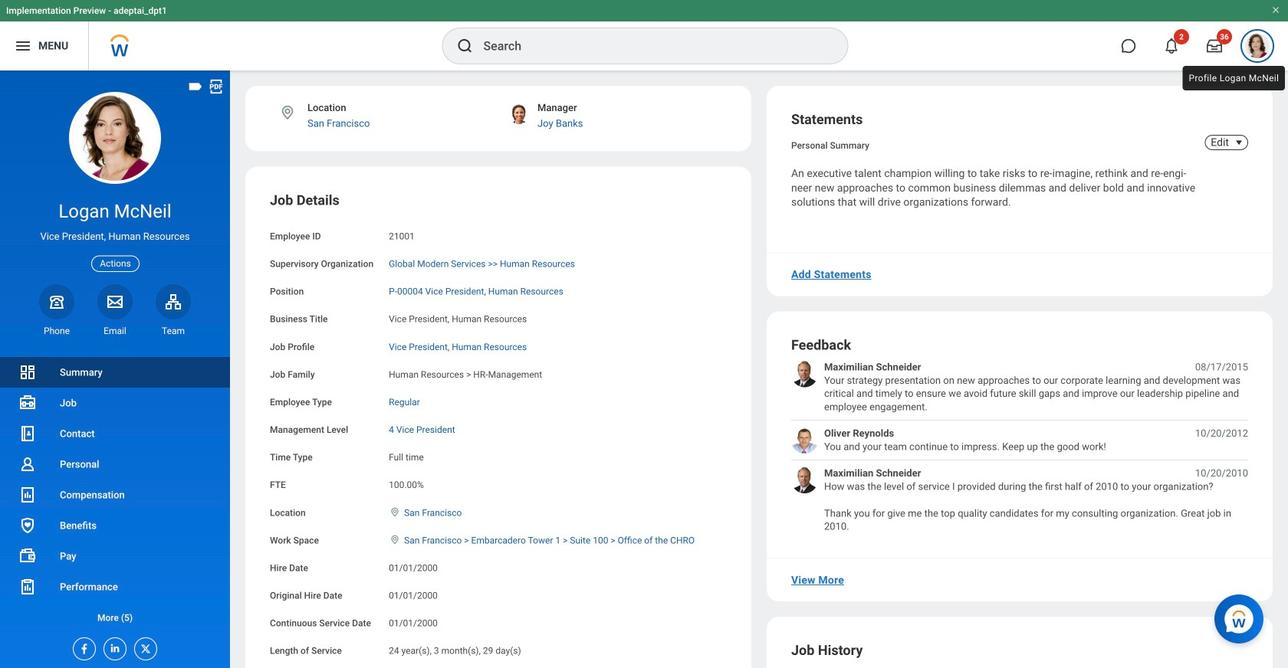 Task type: vqa. For each thing, say whether or not it's contained in the screenshot.
the leftmost location image
yes



Task type: locate. For each thing, give the bounding box(es) containing it.
0 vertical spatial location image
[[279, 104, 296, 121]]

mail image
[[106, 293, 124, 311]]

list
[[0, 357, 230, 634], [792, 361, 1249, 534]]

1 vertical spatial location image
[[389, 535, 401, 546]]

full time element
[[389, 450, 424, 463]]

1 horizontal spatial location image
[[389, 535, 401, 546]]

view team image
[[164, 293, 183, 311]]

team logan mcneil element
[[156, 325, 191, 337]]

0 horizontal spatial list
[[0, 357, 230, 634]]

1 vertical spatial employee's photo (maximilian schneider) image
[[792, 467, 818, 494]]

summary image
[[18, 364, 37, 382]]

group
[[270, 191, 727, 669]]

search image
[[456, 37, 474, 55]]

0 vertical spatial employee's photo (maximilian schneider) image
[[792, 361, 818, 388]]

employee's photo (oliver reynolds) image
[[792, 427, 818, 454]]

tag image
[[187, 78, 204, 95]]

profile logan mcneil image
[[1246, 34, 1270, 61]]

inbox large image
[[1207, 38, 1223, 54]]

performance image
[[18, 578, 37, 597]]

banner
[[0, 0, 1289, 71]]

employee's photo (maximilian schneider) image down employee's photo (oliver reynolds)
[[792, 467, 818, 494]]

tooltip
[[1180, 63, 1289, 94]]

navigation pane region
[[0, 71, 230, 669]]

1 horizontal spatial list
[[792, 361, 1249, 534]]

employee's photo (maximilian schneider) image up employee's photo (oliver reynolds)
[[792, 361, 818, 388]]

view printable version (pdf) image
[[208, 78, 225, 95]]

personal summary element
[[792, 137, 870, 151]]

facebook image
[[74, 639, 91, 656]]

employee's photo (maximilian schneider) image
[[792, 361, 818, 388], [792, 467, 818, 494]]

phone image
[[46, 293, 68, 311]]

location image
[[279, 104, 296, 121], [389, 535, 401, 546]]



Task type: describe. For each thing, give the bounding box(es) containing it.
2 employee's photo (maximilian schneider) image from the top
[[792, 467, 818, 494]]

job image
[[18, 394, 37, 413]]

0 horizontal spatial location image
[[279, 104, 296, 121]]

email logan mcneil element
[[97, 325, 133, 337]]

caret down image
[[1230, 137, 1249, 149]]

justify image
[[14, 37, 32, 55]]

compensation image
[[18, 486, 37, 505]]

notifications large image
[[1164, 38, 1180, 54]]

x image
[[135, 639, 152, 656]]

personal image
[[18, 456, 37, 474]]

pay image
[[18, 548, 37, 566]]

close environment banner image
[[1272, 5, 1281, 15]]

location image
[[389, 507, 401, 518]]

benefits image
[[18, 517, 37, 535]]

1 employee's photo (maximilian schneider) image from the top
[[792, 361, 818, 388]]

contact image
[[18, 425, 37, 443]]

phone logan mcneil element
[[39, 325, 74, 337]]

linkedin image
[[104, 639, 121, 655]]

Search Workday  search field
[[484, 29, 817, 63]]



